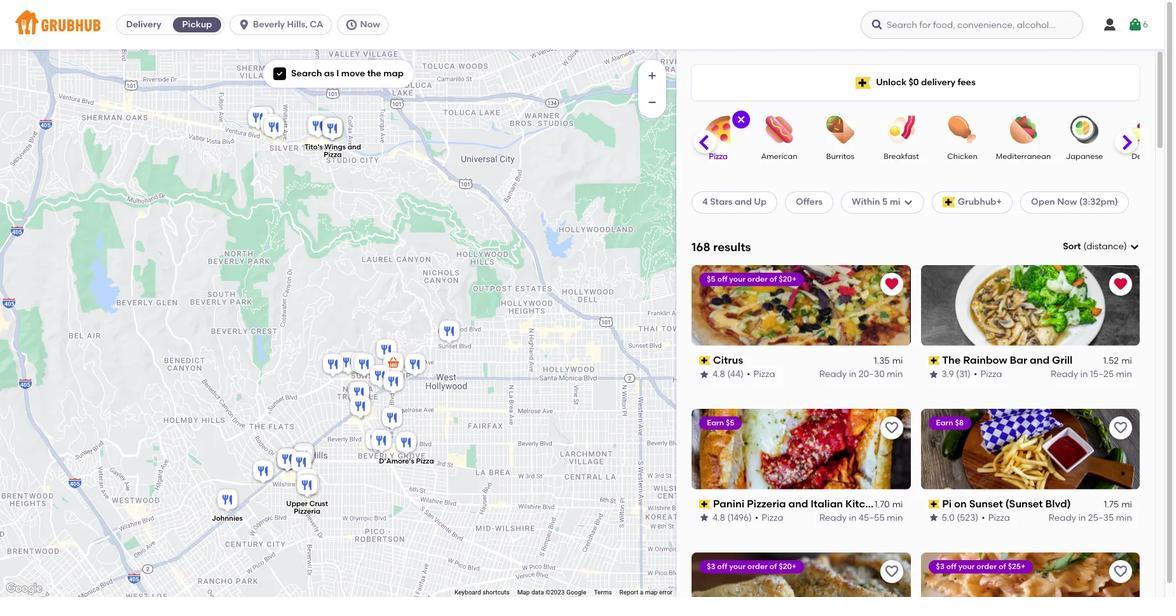 Task type: vqa. For each thing, say whether or not it's contained in the screenshot.


Task type: describe. For each thing, give the bounding box(es) containing it.
now inside button
[[360, 19, 380, 30]]

star icon image for pi on sunset (sunset blvd)
[[929, 513, 939, 523]]

chicken
[[948, 152, 978, 161]]

move
[[341, 68, 365, 79]]

Search for food, convenience, alcohol... search field
[[861, 11, 1083, 39]]

pace joint image
[[437, 318, 462, 346]]

pizza inside tito's wings and pizza
[[324, 150, 342, 159]]

stars
[[710, 197, 733, 207]]

• pizza for citrus
[[747, 368, 775, 379]]

in for the rainbow bar and grill
[[1081, 368, 1088, 379]]

min for pi on sunset (sunset blvd)
[[1116, 512, 1132, 523]]

vito's pizza image
[[381, 368, 406, 396]]

4.8 for citrus
[[713, 368, 725, 379]]

5.0
[[942, 512, 955, 523]]

2 saved restaurant button from the left
[[1110, 273, 1132, 296]]

plus icon image
[[646, 69, 659, 82]]

as
[[324, 68, 334, 79]]

mi for blvd)
[[1122, 499, 1132, 510]]

panini pizzeria and italian kitchen
[[713, 498, 884, 510]]

proceed to checkout button
[[1023, 475, 1174, 498]]

1.75
[[1104, 499, 1119, 510]]

(sunset
[[1006, 498, 1043, 510]]

hollywood pizza cafe image
[[251, 104, 276, 132]]

proceed to checkout
[[1062, 480, 1154, 491]]

ready for panini pizzeria and italian kitchen
[[820, 512, 847, 523]]

pi on sunset (sunset blvd)
[[942, 498, 1071, 510]]

delivery
[[126, 19, 161, 30]]

1.35
[[874, 355, 890, 366]]

save this restaurant image for blvd)
[[1113, 420, 1129, 435]]

(3:32pm)
[[1080, 197, 1118, 207]]

roni's diner image
[[251, 458, 276, 486]]

pizza right (44)
[[754, 368, 775, 379]]

20–30
[[859, 368, 885, 379]]

in for panini pizzeria and italian kitchen
[[849, 512, 857, 523]]

saved restaurant image
[[884, 276, 899, 292]]

beverly
[[253, 19, 285, 30]]

45–55
[[859, 512, 885, 523]]

il fornaio- beverly hills image
[[289, 449, 314, 477]]

of for $5 off your order of $20+
[[770, 275, 777, 283]]

earn for panini
[[707, 418, 724, 427]]

pizza right "d'amore's"
[[416, 457, 434, 465]]

sort ( distance )
[[1063, 241, 1127, 252]]

kitchen
[[846, 498, 884, 510]]

california pizza kitchen image
[[294, 466, 320, 494]]

1 vertical spatial now
[[1058, 197, 1077, 207]]

0 horizontal spatial $5
[[707, 275, 716, 283]]

4.8 for panini pizzeria and italian kitchen
[[713, 512, 725, 523]]

star icon image for citrus
[[699, 369, 710, 379]]

star icon image for the rainbow bar and grill
[[929, 369, 939, 379]]

4
[[703, 197, 708, 207]]

earn $5
[[707, 418, 735, 427]]

$3 off your order of $25+
[[936, 562, 1026, 571]]

save this restaurant image for kitchen
[[884, 420, 899, 435]]

pi
[[942, 498, 952, 510]]

the
[[367, 68, 382, 79]]

offers
[[796, 197, 823, 207]]

american image
[[757, 116, 802, 144]]

ready in 20–30 min
[[820, 368, 903, 379]]

map data ©2023 google
[[517, 589, 587, 596]]

proper pizza & pasta image
[[369, 428, 394, 456]]

fees
[[958, 77, 976, 88]]

1 saved restaurant button from the left
[[880, 273, 903, 296]]

i
[[337, 68, 339, 79]]

mi right 5
[[890, 197, 901, 207]]

dessert
[[1132, 152, 1160, 161]]

your for $3 off your order of $20+
[[729, 562, 746, 571]]

bar
[[1010, 354, 1028, 366]]

unlock
[[876, 77, 907, 88]]

off for $5 off your order of $20+
[[717, 275, 728, 283]]

upper
[[286, 499, 308, 508]]

rainbow
[[963, 354, 1008, 366]]

mulberry street pizza image
[[296, 472, 322, 500]]

ready for citrus
[[820, 368, 847, 379]]

$3 for $3 off your order of $20+
[[707, 562, 716, 571]]

0 horizontal spatial map
[[384, 68, 404, 79]]

star icon image for panini pizzeria and italian kitchen
[[699, 513, 710, 523]]

hamburger mary's image
[[402, 351, 428, 379]]

• pizza for panini pizzeria and italian kitchen
[[755, 512, 784, 523]]

delivery button
[[117, 15, 170, 35]]

mulberry street pizzeria image
[[290, 443, 315, 471]]

• for panini pizzeria and italian kitchen
[[755, 512, 759, 523]]

tito's wings and pizza image
[[320, 115, 345, 143]]

svg image inside now button
[[345, 18, 358, 31]]

subscription pass image
[[929, 500, 940, 509]]

proceed
[[1062, 480, 1099, 491]]

breakfast
[[884, 152, 919, 161]]

pi on sunset (sunset blvd) logo image
[[921, 409, 1140, 489]]

the
[[942, 354, 961, 366]]

beverly hills, ca
[[253, 19, 323, 30]]

tito's wings and pizza
[[304, 143, 361, 159]]

the butcher's daughter image
[[348, 393, 373, 421]]

25–35
[[1088, 512, 1114, 523]]

(44)
[[728, 368, 744, 379]]

1 vertical spatial map
[[645, 589, 658, 596]]

within 5 mi
[[852, 197, 901, 207]]

3.9
[[942, 368, 954, 379]]

• for the rainbow bar and grill
[[974, 368, 978, 379]]

©2023
[[546, 589, 565, 596]]

earn $8
[[936, 418, 964, 427]]

saved restaurant image
[[1113, 276, 1129, 292]]

delivery
[[921, 77, 956, 88]]

panini pizzeria and italian kitchen image
[[348, 350, 374, 378]]

(1496)
[[728, 512, 752, 523]]

burritos
[[826, 152, 855, 161]]

1.52 mi
[[1104, 355, 1132, 366]]

citrus
[[713, 354, 743, 366]]

in for pi on sunset (sunset blvd)
[[1079, 512, 1086, 523]]

svg image right 5
[[903, 197, 913, 208]]

crust
[[309, 499, 328, 508]]

in for citrus
[[849, 368, 857, 379]]

• for pi on sunset (sunset blvd)
[[982, 512, 985, 523]]

1.75 mi
[[1104, 499, 1132, 510]]

(31)
[[956, 368, 971, 379]]

order for $5 off your order of $20+
[[748, 275, 768, 283]]

mi for kitchen
[[893, 499, 903, 510]]

ready for the rainbow bar and grill
[[1051, 368, 1078, 379]]

pizza down panini pizzeria and italian kitchen on the right
[[762, 512, 784, 523]]

of for $3 off your order of $25+
[[999, 562, 1006, 571]]

open now (3:32pm)
[[1031, 197, 1118, 207]]

$25+
[[1008, 562, 1026, 571]]

4.8 (44)
[[713, 368, 744, 379]]

15–25
[[1090, 368, 1114, 379]]

upper crust pizzeria johnnies
[[212, 499, 328, 523]]

(
[[1084, 241, 1087, 252]]

map
[[517, 589, 530, 596]]

beverly's pizza image
[[275, 446, 300, 474]]

off for $3 off your order of $20+
[[717, 562, 728, 571]]

citrus image
[[320, 351, 346, 379]]

burritos image
[[818, 116, 863, 144]]

the rainbow bar and grill image
[[336, 349, 361, 377]]

main navigation navigation
[[0, 0, 1165, 50]]

)
[[1124, 241, 1127, 252]]

now button
[[337, 15, 393, 35]]

svg image inside 6 button
[[1128, 17, 1143, 32]]

6
[[1143, 19, 1148, 30]]

save this restaurant button for earn $8
[[1110, 416, 1132, 439]]

upper crust pizzeria image
[[294, 472, 320, 500]]

ready in 25–35 min
[[1049, 512, 1132, 523]]

and right 'bar'
[[1030, 354, 1050, 366]]

keyboard shortcuts
[[455, 589, 510, 596]]

order for $3 off your order of $20+
[[748, 562, 768, 571]]

fresh brothers image
[[368, 363, 393, 391]]

4.8 (1496)
[[713, 512, 752, 523]]

distance
[[1087, 241, 1124, 252]]

$3 for $3 off your order of $25+
[[936, 562, 945, 571]]

none field containing sort
[[1063, 240, 1140, 253]]

7 eleven image
[[381, 350, 406, 378]]

save this restaurant image down 25–35
[[1113, 564, 1129, 579]]

your for $3 off your order of $25+
[[959, 562, 975, 571]]



Task type: locate. For each thing, give the bounding box(es) containing it.
blvd)
[[1046, 498, 1071, 510]]

1 horizontal spatial map
[[645, 589, 658, 596]]

grubhub plus flag logo image left unlock
[[856, 77, 871, 89]]

and left up in the top right of the page
[[735, 197, 752, 207]]

pizza
[[324, 150, 342, 159], [709, 152, 728, 161], [754, 368, 775, 379], [981, 368, 1002, 379], [416, 457, 434, 465], [762, 512, 784, 523], [989, 512, 1010, 523]]

star icon image
[[699, 369, 710, 379], [929, 369, 939, 379], [699, 513, 710, 523], [929, 513, 939, 523]]

1 $3 from the left
[[707, 562, 716, 571]]

save this restaurant button for $3 off your order of $25+
[[1110, 560, 1132, 583]]

None field
[[1063, 240, 1140, 253]]

now right "open" at right top
[[1058, 197, 1077, 207]]

1.70
[[875, 499, 890, 510]]

• pizza down sunset
[[982, 512, 1010, 523]]

on
[[954, 498, 967, 510]]

• pizza
[[747, 368, 775, 379], [974, 368, 1002, 379], [755, 512, 784, 523], [982, 512, 1010, 523]]

save this restaurant button down "15–25"
[[1110, 416, 1132, 439]]

ready in 45–55 min
[[820, 512, 903, 523]]

svg image left search
[[276, 70, 284, 78]]

open
[[1031, 197, 1055, 207]]

1.52
[[1104, 355, 1119, 366]]

off down 4.8 (1496)
[[717, 562, 728, 571]]

earn for pi
[[936, 418, 953, 427]]

• right "(1496)"
[[755, 512, 759, 523]]

$3 down 4.8 (1496)
[[707, 562, 716, 571]]

joe's pizza-sunset image
[[374, 337, 399, 365]]

1 vertical spatial $20+
[[779, 562, 797, 571]]

• pizza down rainbow
[[974, 368, 1002, 379]]

6 button
[[1128, 13, 1148, 36]]

up
[[754, 197, 767, 207]]

map right the
[[384, 68, 404, 79]]

$5 down 168 results
[[707, 275, 716, 283]]

your down "(1496)"
[[729, 562, 746, 571]]

pizza down pizza image
[[709, 152, 728, 161]]

$20+
[[779, 275, 797, 283], [779, 562, 797, 571]]

now up the
[[360, 19, 380, 30]]

(523)
[[957, 512, 979, 523]]

beverly bar image
[[275, 446, 300, 474]]

earn down 4.8 (44)
[[707, 418, 724, 427]]

save this restaurant button for earn $5
[[880, 416, 903, 439]]

panera bread image
[[305, 113, 331, 141]]

earn left '$8'
[[936, 418, 953, 427]]

and left italian
[[789, 498, 808, 510]]

italian
[[811, 498, 843, 510]]

japanese image
[[1062, 116, 1107, 144]]

pickup button
[[170, 15, 224, 35]]

save this restaurant image down 20–30
[[884, 420, 899, 435]]

ready in 15–25 min
[[1051, 368, 1132, 379]]

panini pizzeria and italian kitchen logo image
[[692, 409, 911, 489]]

min down 1.35 mi
[[887, 368, 903, 379]]

order
[[748, 275, 768, 283], [748, 562, 768, 571], [977, 562, 997, 571]]

0 horizontal spatial now
[[360, 19, 380, 30]]

save this restaurant button down 25–35
[[1110, 560, 1132, 583]]

and for tito's wings and pizza
[[348, 143, 361, 151]]

0 horizontal spatial grubhub plus flag logo image
[[856, 77, 871, 89]]

• pizza right "(1496)"
[[755, 512, 784, 523]]

$5 off your order of $20+
[[707, 275, 797, 283]]

grubhub+
[[958, 197, 1002, 207]]

google image
[[3, 581, 45, 597]]

0 vertical spatial 4.8
[[713, 368, 725, 379]]

1 $20+ from the top
[[779, 275, 797, 283]]

slice of la image
[[251, 104, 276, 132]]

0 vertical spatial map
[[384, 68, 404, 79]]

off down 168 results
[[717, 275, 728, 283]]

0 vertical spatial grubhub plus flag logo image
[[856, 77, 871, 89]]

mediterranean image
[[1001, 116, 1046, 144]]

order left $25+
[[977, 562, 997, 571]]

star icon image down subscription pass icon
[[929, 513, 939, 523]]

off
[[717, 275, 728, 283], [717, 562, 728, 571], [947, 562, 957, 571]]

pizza down "pi on sunset (sunset blvd)"
[[989, 512, 1010, 523]]

svg image
[[238, 18, 251, 31], [276, 70, 284, 78], [903, 197, 913, 208], [1130, 242, 1140, 252]]

subscription pass image for citrus
[[699, 356, 711, 365]]

panini
[[713, 498, 745, 510]]

shortcuts
[[483, 589, 510, 596]]

pickup
[[182, 19, 212, 30]]

4.8 down citrus
[[713, 368, 725, 379]]

johnnies image
[[215, 487, 240, 515]]

mi right 1.70
[[893, 499, 903, 510]]

$5 down 4.8 (44)
[[726, 418, 735, 427]]

save this restaurant image down "15–25"
[[1113, 420, 1129, 435]]

$8
[[955, 418, 964, 427]]

to
[[1101, 480, 1110, 491]]

in left 25–35
[[1079, 512, 1086, 523]]

$20+ for $5 off your order of $20+
[[779, 275, 797, 283]]

keyboard
[[455, 589, 481, 596]]

star icon image left 4.8 (1496)
[[699, 513, 710, 523]]

ready
[[820, 368, 847, 379], [1051, 368, 1078, 379], [820, 512, 847, 523], [1049, 512, 1077, 523]]

ready for pi on sunset (sunset blvd)
[[1049, 512, 1077, 523]]

1 earn from the left
[[707, 418, 724, 427]]

min down 1.75 mi
[[1116, 512, 1132, 523]]

and
[[348, 143, 361, 151], [735, 197, 752, 207], [1030, 354, 1050, 366], [789, 498, 808, 510]]

the 3rd stop image
[[363, 427, 388, 455]]

the rainbow bar and grill logo image
[[921, 265, 1140, 346]]

in down 'kitchen'
[[849, 512, 857, 523]]

japanese
[[1066, 152, 1103, 161]]

ready down italian
[[820, 512, 847, 523]]

save this restaurant button for $3 off your order of $20+
[[880, 560, 903, 583]]

star icon image left 3.9
[[929, 369, 939, 379]]

1.70 mi
[[875, 499, 903, 510]]

order for $3 off your order of $25+
[[977, 562, 997, 571]]

pi on sunset (sunset blvd) image
[[352, 351, 377, 379]]

dessert image
[[1124, 116, 1168, 144]]

pizza down rainbow
[[981, 368, 1002, 379]]

terms link
[[594, 589, 612, 596]]

1 vertical spatial 4.8
[[713, 512, 725, 523]]

your for $5 off your order of $20+
[[729, 275, 746, 283]]

grubhub plus flag logo image for grubhub+
[[943, 197, 956, 208]]

mediterranean
[[996, 152, 1051, 161]]

subscription pass image
[[699, 356, 711, 365], [929, 356, 940, 365], [699, 500, 711, 509]]

4 stars and up
[[703, 197, 767, 207]]

• pizza for the rainbow bar and grill
[[974, 368, 1002, 379]]

$20+ for $3 off your order of $20+
[[779, 562, 797, 571]]

zpizza (west hollywood) logo image
[[692, 552, 911, 597]]

save this restaurant button down 20–30
[[880, 416, 903, 439]]

1 horizontal spatial pizzeria
[[747, 498, 786, 510]]

the six chow house image
[[258, 112, 284, 140]]

168 results
[[692, 239, 751, 254]]

report
[[620, 589, 639, 596]]

svg image inside beverly hills, ca button
[[238, 18, 251, 31]]

ready left 20–30
[[820, 368, 847, 379]]

save this restaurant image
[[884, 564, 899, 579]]

ready down grill on the bottom right
[[1051, 368, 1078, 379]]

sunset
[[969, 498, 1003, 510]]

subscription pass image for panini pizzeria and italian kitchen
[[699, 500, 711, 509]]

$3 off your order of $20+
[[707, 562, 797, 571]]

svg image
[[1103, 17, 1118, 32], [1128, 17, 1143, 32], [345, 18, 358, 31], [871, 18, 884, 31], [736, 114, 746, 125]]

0 horizontal spatial saved restaurant button
[[880, 273, 903, 296]]

sort
[[1063, 241, 1081, 252]]

0 horizontal spatial pizzeria
[[294, 507, 321, 515]]

pizzeria inside "upper crust pizzeria johnnies"
[[294, 507, 321, 515]]

in left 20–30
[[849, 368, 857, 379]]

in
[[849, 368, 857, 379], [1081, 368, 1088, 379], [849, 512, 857, 523], [1079, 512, 1086, 523]]

a
[[640, 589, 644, 596]]

search
[[291, 68, 322, 79]]

roberta's (studio city) image
[[245, 105, 271, 133]]

min for the rainbow bar and grill
[[1116, 368, 1132, 379]]

pepe's new york pizza image
[[320, 115, 345, 143]]

pizza image
[[696, 116, 741, 144]]

google
[[566, 589, 587, 596]]

caffe roma image
[[291, 441, 317, 469]]

citrus logo image
[[692, 265, 911, 346]]

ca
[[310, 19, 323, 30]]

map region
[[0, 0, 835, 597]]

off for $3 off your order of $25+
[[947, 562, 957, 571]]

subscription pass image left the the
[[929, 356, 940, 365]]

1.35 mi
[[874, 355, 903, 366]]

min for panini pizzeria and italian kitchen
[[887, 512, 903, 523]]

4.8
[[713, 368, 725, 379], [713, 512, 725, 523]]

5
[[882, 197, 888, 207]]

pop up italia image
[[291, 441, 317, 469]]

•
[[747, 368, 751, 379], [974, 368, 978, 379], [755, 512, 759, 523], [982, 512, 985, 523]]

2 4.8 from the top
[[713, 512, 725, 523]]

and for 4 stars and up
[[735, 197, 752, 207]]

report a map error link
[[620, 589, 673, 596]]

d'amore's pizza
[[379, 457, 434, 465]]

your down results
[[729, 275, 746, 283]]

subscription pass image left panini at the bottom of page
[[699, 500, 711, 509]]

2 $3 from the left
[[936, 562, 945, 571]]

5.0 (523)
[[942, 512, 979, 523]]

0 horizontal spatial earn
[[707, 418, 724, 427]]

save this restaurant button down 45–55
[[880, 560, 903, 583]]

grubhub plus flag logo image for unlock $0 delivery fees
[[856, 77, 871, 89]]

1 horizontal spatial earn
[[936, 418, 953, 427]]

star icon image left 4.8 (44)
[[699, 369, 710, 379]]

min for citrus
[[887, 368, 903, 379]]

mi right the 1.35
[[893, 355, 903, 366]]

1 horizontal spatial grubhub plus flag logo image
[[943, 197, 956, 208]]

d'amore's
[[379, 457, 414, 465]]

save this restaurant image
[[884, 420, 899, 435], [1113, 420, 1129, 435], [1113, 564, 1129, 579]]

real food daily image
[[380, 405, 405, 433]]

map right a
[[645, 589, 658, 596]]

pizza right tito's
[[324, 150, 342, 159]]

earn
[[707, 418, 724, 427], [936, 418, 953, 427]]

2 earn from the left
[[936, 418, 953, 427]]

d'amore's pizza image
[[394, 430, 419, 457]]

• for citrus
[[747, 368, 751, 379]]

subscription pass image left citrus
[[699, 356, 711, 365]]

and for panini pizzeria and italian kitchen
[[789, 498, 808, 510]]

grubhub plus flag logo image
[[856, 77, 871, 89], [943, 197, 956, 208]]

0 horizontal spatial $3
[[707, 562, 716, 571]]

4.8 down panini at the bottom of page
[[713, 512, 725, 523]]

1 horizontal spatial now
[[1058, 197, 1077, 207]]

$3 right save this restaurant icon
[[936, 562, 945, 571]]

min down the 1.52 mi
[[1116, 368, 1132, 379]]

1 vertical spatial grubhub plus flag logo image
[[943, 197, 956, 208]]

pizzeria down upper crust pizzeria icon
[[294, 507, 321, 515]]

svg image left beverly
[[238, 18, 251, 31]]

• pizza for pi on sunset (sunset blvd)
[[982, 512, 1010, 523]]

$0
[[909, 77, 919, 88]]

chicken image
[[940, 116, 985, 144]]

svg image right )
[[1130, 242, 1140, 252]]

min down 1.70 mi
[[887, 512, 903, 523]]

mi right '1.75'
[[1122, 499, 1132, 510]]

greenwich village pizzeria image
[[347, 379, 372, 407]]

ready down blvd)
[[1049, 512, 1077, 523]]

map
[[384, 68, 404, 79], [645, 589, 658, 596]]

breakfast image
[[879, 116, 924, 144]]

greenwich village pizzeria logo image
[[921, 552, 1140, 597]]

ove pizzeria image
[[261, 114, 287, 142]]

• right (44)
[[747, 368, 751, 379]]

1 4.8 from the top
[[713, 368, 725, 379]]

order down results
[[748, 275, 768, 283]]

terms
[[594, 589, 612, 596]]

tito's
[[304, 143, 323, 151]]

3.9 (31)
[[942, 368, 971, 379]]

and right wings
[[348, 143, 361, 151]]

mi right the 1.52
[[1122, 355, 1132, 366]]

keyboard shortcuts button
[[455, 588, 510, 597]]

hills,
[[287, 19, 308, 30]]

• pizza right (44)
[[747, 368, 775, 379]]

1 horizontal spatial $3
[[936, 562, 945, 571]]

report a map error
[[620, 589, 673, 596]]

order down "(1496)"
[[748, 562, 768, 571]]

in left "15–25"
[[1081, 368, 1088, 379]]

and inside tito's wings and pizza
[[348, 143, 361, 151]]

1 horizontal spatial $5
[[726, 418, 735, 427]]

1 horizontal spatial saved restaurant button
[[1110, 273, 1132, 296]]

grubhub plus flag logo image left grubhub+
[[943, 197, 956, 208]]

off down '5.0' at the bottom right of the page
[[947, 562, 957, 571]]

0 vertical spatial now
[[360, 19, 380, 30]]

of for $3 off your order of $20+
[[770, 562, 777, 571]]

minus icon image
[[646, 96, 659, 109]]

pizzeria up "(1496)"
[[747, 498, 786, 510]]

• down sunset
[[982, 512, 985, 523]]

zpizza (west hollywood) image
[[346, 379, 371, 407]]

data
[[531, 589, 544, 596]]

the rainbow bar and grill
[[942, 354, 1073, 366]]

beverly hills, ca button
[[230, 15, 337, 35]]

your down the "(523)" on the bottom right of the page
[[959, 562, 975, 571]]

2 $20+ from the top
[[779, 562, 797, 571]]

mi for grill
[[1122, 355, 1132, 366]]

subscription pass image for the rainbow bar and grill
[[929, 356, 940, 365]]

• right (31)
[[974, 368, 978, 379]]

168
[[692, 239, 711, 254]]

1 vertical spatial $5
[[726, 418, 735, 427]]

search as i move the map
[[291, 68, 404, 79]]

0 vertical spatial $5
[[707, 275, 716, 283]]

0 vertical spatial $20+
[[779, 275, 797, 283]]



